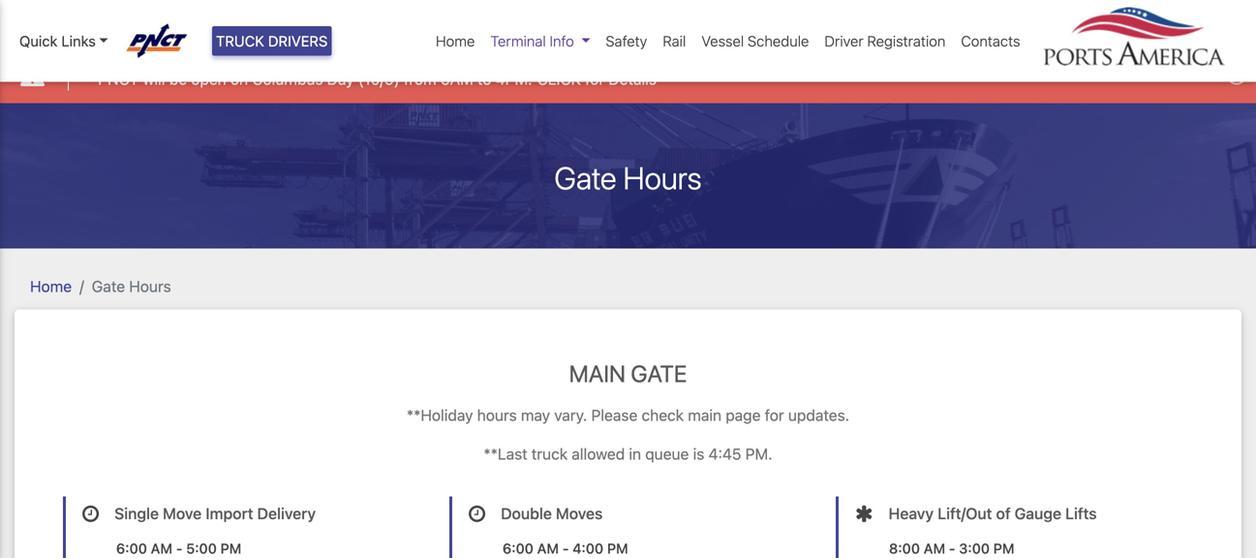 Task type: describe. For each thing, give the bounding box(es) containing it.
is
[[693, 445, 705, 463]]

6:00 am - 4:00 pm
[[503, 540, 629, 557]]

be
[[169, 70, 187, 88]]

5:00
[[186, 540, 217, 557]]

please
[[592, 406, 638, 424]]

6am
[[441, 70, 474, 88]]

4:45
[[709, 445, 742, 463]]

1 horizontal spatial home
[[436, 32, 475, 49]]

heavy
[[889, 504, 934, 523]]

day
[[327, 70, 354, 88]]

heavy lift/out of gauge lifts
[[889, 504, 1097, 523]]

1 vertical spatial gate
[[92, 277, 125, 296]]

truck
[[532, 445, 568, 463]]

move
[[163, 504, 202, 523]]

8:00
[[890, 540, 921, 557]]

vessel schedule link
[[694, 22, 817, 60]]

lift/out
[[938, 504, 993, 523]]

driver
[[825, 32, 864, 49]]

import
[[206, 504, 253, 523]]

quick links
[[19, 32, 96, 49]]

main
[[688, 406, 722, 424]]

(10/9)
[[358, 70, 400, 88]]

pm for lift/out
[[994, 540, 1015, 557]]

contacts link
[[954, 22, 1029, 60]]

pnct will be open on columbus day (10/9) from 6am to 4pm.*click for details* link
[[98, 67, 664, 91]]

0 vertical spatial gate
[[555, 159, 617, 196]]

quick links link
[[19, 30, 108, 52]]

6:00 for single move import delivery
[[116, 540, 147, 557]]

to
[[478, 70, 492, 88]]

truck
[[216, 32, 264, 49]]

**last
[[484, 445, 528, 463]]

rail
[[663, 32, 686, 49]]

**holiday hours may vary. please check main page for updates.
[[407, 406, 850, 424]]

check
[[642, 406, 684, 424]]

queue
[[646, 445, 689, 463]]

for inside alert
[[585, 70, 605, 88]]

columbus
[[252, 70, 323, 88]]

terminal
[[491, 32, 546, 49]]

- for moves
[[563, 540, 569, 557]]

on
[[231, 70, 248, 88]]

0 horizontal spatial gate hours
[[92, 277, 171, 296]]

driver registration
[[825, 32, 946, 49]]

main gate
[[569, 360, 687, 387]]

in
[[629, 445, 642, 463]]

gauge
[[1015, 504, 1062, 523]]

from
[[404, 70, 437, 88]]

1 horizontal spatial home link
[[428, 22, 483, 60]]

0 horizontal spatial hours
[[129, 277, 171, 296]]

truck drivers link
[[212, 26, 332, 56]]

rail link
[[655, 22, 694, 60]]

may
[[521, 406, 550, 424]]

vary.
[[554, 406, 587, 424]]

open
[[191, 70, 226, 88]]

hours
[[477, 406, 517, 424]]



Task type: locate. For each thing, give the bounding box(es) containing it.
driver registration link
[[817, 22, 954, 60]]

gate
[[555, 159, 617, 196], [92, 277, 125, 296], [631, 360, 687, 387]]

**last truck allowed in queue is 4:45 pm.
[[484, 445, 773, 463]]

for left details*
[[585, 70, 605, 88]]

**holiday
[[407, 406, 473, 424]]

1 - from the left
[[176, 540, 183, 557]]

contacts
[[962, 32, 1021, 49]]

page
[[726, 406, 761, 424]]

will
[[143, 70, 165, 88]]

1 horizontal spatial gate hours
[[555, 159, 702, 196]]

home link
[[428, 22, 483, 60], [30, 277, 72, 296]]

2 am from the left
[[537, 540, 559, 557]]

0 horizontal spatial gate
[[92, 277, 125, 296]]

6:00 down double
[[503, 540, 534, 557]]

schedule
[[748, 32, 810, 49]]

0 horizontal spatial home
[[30, 277, 72, 296]]

1 vertical spatial home
[[30, 277, 72, 296]]

vessel schedule
[[702, 32, 810, 49]]

1 vertical spatial home link
[[30, 277, 72, 296]]

2 horizontal spatial gate
[[631, 360, 687, 387]]

0 horizontal spatial -
[[176, 540, 183, 557]]

double
[[501, 504, 552, 523]]

4pm.*click
[[496, 70, 581, 88]]

double moves
[[501, 504, 603, 523]]

3 am from the left
[[924, 540, 946, 557]]

am
[[151, 540, 173, 557], [537, 540, 559, 557], [924, 540, 946, 557]]

allowed
[[572, 445, 625, 463]]

2 - from the left
[[563, 540, 569, 557]]

details*
[[609, 70, 664, 88]]

1 horizontal spatial am
[[537, 540, 559, 557]]

- for lift/out
[[949, 540, 956, 557]]

1 pm from the left
[[221, 540, 242, 557]]

6:00
[[116, 540, 147, 557], [503, 540, 534, 557]]

3 - from the left
[[949, 540, 956, 557]]

1 vertical spatial for
[[765, 406, 785, 424]]

am down 'double moves'
[[537, 540, 559, 557]]

pm for moves
[[607, 540, 629, 557]]

0 horizontal spatial for
[[585, 70, 605, 88]]

drivers
[[268, 32, 328, 49]]

safety link
[[598, 22, 655, 60]]

pnct will be open on columbus day (10/9) from 6am to 4pm.*click for details*
[[98, 70, 664, 88]]

1 6:00 from the left
[[116, 540, 147, 557]]

1 vertical spatial hours
[[129, 277, 171, 296]]

1 horizontal spatial 6:00
[[503, 540, 534, 557]]

pm right 3:00
[[994, 540, 1015, 557]]

single
[[114, 504, 159, 523]]

1 horizontal spatial hours
[[624, 159, 702, 196]]

registration
[[868, 32, 946, 49]]

am for single
[[151, 540, 173, 557]]

6:00 down single
[[116, 540, 147, 557]]

of
[[997, 504, 1011, 523]]

am for double
[[537, 540, 559, 557]]

0 horizontal spatial 6:00
[[116, 540, 147, 557]]

0 horizontal spatial am
[[151, 540, 173, 557]]

pm.
[[746, 445, 773, 463]]

single move import delivery
[[114, 504, 316, 523]]

am for heavy
[[924, 540, 946, 557]]

3:00
[[960, 540, 990, 557]]

am left 5:00 at left bottom
[[151, 540, 173, 557]]

2 6:00 from the left
[[503, 540, 534, 557]]

pm right 4:00
[[607, 540, 629, 557]]

for right page
[[765, 406, 785, 424]]

2 vertical spatial gate
[[631, 360, 687, 387]]

main
[[569, 360, 626, 387]]

4:00
[[573, 540, 604, 557]]

quick
[[19, 32, 58, 49]]

1 vertical spatial gate hours
[[92, 277, 171, 296]]

close image
[[1228, 65, 1247, 85]]

for
[[585, 70, 605, 88], [765, 406, 785, 424]]

1 horizontal spatial gate
[[555, 159, 617, 196]]

2 horizontal spatial am
[[924, 540, 946, 557]]

2 horizontal spatial -
[[949, 540, 956, 557]]

- left 5:00 at left bottom
[[176, 540, 183, 557]]

3 pm from the left
[[994, 540, 1015, 557]]

pnct
[[98, 70, 139, 88]]

pnct will be open on columbus day (10/9) from 6am to 4pm.*click for details* alert
[[0, 51, 1257, 103]]

1 horizontal spatial -
[[563, 540, 569, 557]]

0 vertical spatial hours
[[624, 159, 702, 196]]

terminal info
[[491, 32, 574, 49]]

6:00 am - 5:00 pm
[[116, 540, 242, 557]]

pm
[[221, 540, 242, 557], [607, 540, 629, 557], [994, 540, 1015, 557]]

gate hours
[[555, 159, 702, 196], [92, 277, 171, 296]]

0 vertical spatial home
[[436, 32, 475, 49]]

safety
[[606, 32, 648, 49]]

2 pm from the left
[[607, 540, 629, 557]]

truck drivers
[[216, 32, 328, 49]]

pm for move
[[221, 540, 242, 557]]

home
[[436, 32, 475, 49], [30, 277, 72, 296]]

0 vertical spatial home link
[[428, 22, 483, 60]]

- for move
[[176, 540, 183, 557]]

0 horizontal spatial home link
[[30, 277, 72, 296]]

terminal info link
[[483, 22, 598, 60]]

-
[[176, 540, 183, 557], [563, 540, 569, 557], [949, 540, 956, 557]]

pm right 5:00 at left bottom
[[221, 540, 242, 557]]

delivery
[[257, 504, 316, 523]]

links
[[61, 32, 96, 49]]

vessel
[[702, 32, 744, 49]]

lifts
[[1066, 504, 1097, 523]]

8:00 am - 3:00 pm
[[890, 540, 1015, 557]]

moves
[[556, 504, 603, 523]]

1 horizontal spatial pm
[[607, 540, 629, 557]]

6:00 for double moves
[[503, 540, 534, 557]]

hours
[[624, 159, 702, 196], [129, 277, 171, 296]]

info
[[550, 32, 574, 49]]

1 am from the left
[[151, 540, 173, 557]]

updates.
[[789, 406, 850, 424]]

- left 3:00
[[949, 540, 956, 557]]

1 horizontal spatial for
[[765, 406, 785, 424]]

0 vertical spatial for
[[585, 70, 605, 88]]

2 horizontal spatial pm
[[994, 540, 1015, 557]]

0 horizontal spatial pm
[[221, 540, 242, 557]]

- left 4:00
[[563, 540, 569, 557]]

0 vertical spatial gate hours
[[555, 159, 702, 196]]

am right 8:00
[[924, 540, 946, 557]]



Task type: vqa. For each thing, say whether or not it's contained in the screenshot.
Launch
no



